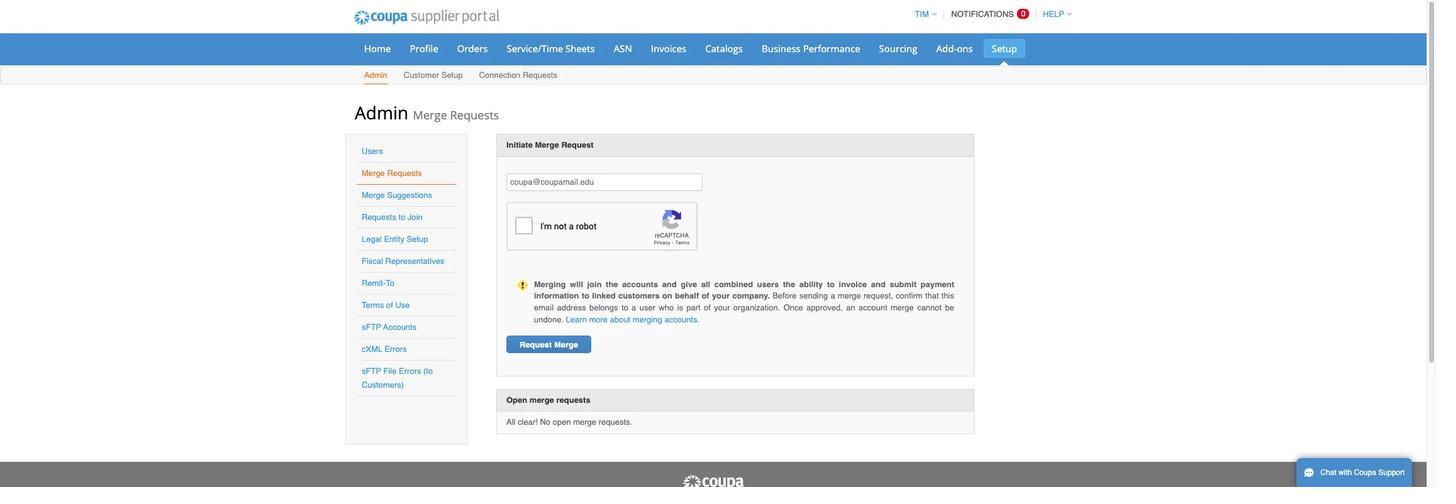 Task type: vqa. For each thing, say whether or not it's contained in the screenshot.
the top Invoices link's the Invoices
no



Task type: describe. For each thing, give the bounding box(es) containing it.
tim
[[915, 9, 929, 19]]

merge for request
[[554, 340, 578, 350]]

behalf
[[675, 292, 699, 301]]

chat with coupa support
[[1321, 469, 1405, 478]]

merge down users link
[[362, 169, 385, 178]]

customers
[[619, 292, 660, 301]]

suggestions
[[387, 191, 432, 200]]

to right ability
[[827, 280, 835, 289]]

service/time sheets link
[[499, 39, 603, 58]]

open merge requests
[[507, 396, 591, 405]]

sending
[[800, 292, 828, 301]]

business
[[762, 42, 801, 55]]

user
[[640, 303, 656, 313]]

fiscal representatives link
[[362, 257, 445, 266]]

invoices link
[[643, 39, 695, 58]]

before
[[773, 292, 797, 301]]

customer setup link
[[403, 68, 464, 84]]

join
[[408, 213, 423, 222]]

0 vertical spatial coupa supplier portal image
[[345, 2, 508, 33]]

setup inside "link"
[[992, 42, 1018, 55]]

with
[[1339, 469, 1352, 478]]

no
[[540, 418, 551, 427]]

request merge
[[520, 340, 578, 350]]

requests.
[[599, 418, 633, 427]]

0 vertical spatial a
[[831, 292, 835, 301]]

initiate
[[507, 140, 533, 150]]

request merge button
[[507, 336, 592, 354]]

is
[[677, 303, 683, 313]]

account
[[859, 303, 888, 313]]

terms of use link
[[362, 301, 410, 310]]

of inside before sending a merge request, confirm that this email address belongs to a user who is part of your organization. once approved, an account merge cannot be undone.
[[704, 303, 711, 313]]

learn more about merging accounts.
[[566, 315, 700, 324]]

merge for initiate
[[535, 140, 559, 150]]

add-ons
[[937, 42, 973, 55]]

help link
[[1038, 9, 1072, 19]]

profile
[[410, 42, 438, 55]]

to down join
[[582, 292, 590, 301]]

learn more about merging accounts. link
[[566, 315, 700, 324]]

business performance
[[762, 42, 861, 55]]

to
[[386, 279, 395, 288]]

1 vertical spatial setup
[[442, 70, 463, 80]]

linked
[[592, 292, 616, 301]]

merge suggestions
[[362, 191, 432, 200]]

request,
[[864, 292, 893, 301]]

merge down merge requests link
[[362, 191, 385, 200]]

who
[[659, 303, 674, 313]]

email
[[534, 303, 554, 313]]

profile link
[[402, 39, 447, 58]]

requests to join
[[362, 213, 423, 222]]

merge right the open in the left of the page
[[573, 418, 597, 427]]

sheets
[[566, 42, 595, 55]]

file
[[383, 367, 397, 376]]

admin merge requests
[[355, 101, 499, 125]]

sourcing
[[879, 42, 918, 55]]

learn
[[566, 315, 587, 324]]

connection requests link
[[479, 68, 558, 84]]

give
[[681, 280, 697, 289]]

on
[[663, 292, 673, 301]]

sftp file errors (to customers)
[[362, 367, 433, 390]]

requests up legal
[[362, 213, 396, 222]]

requests up suggestions
[[387, 169, 422, 178]]

ability
[[800, 280, 823, 289]]

errors inside sftp file errors (to customers)
[[399, 367, 421, 376]]

invoice
[[839, 280, 867, 289]]

invoices
[[651, 42, 687, 55]]

1 vertical spatial a
[[632, 303, 636, 313]]

fiscal representatives
[[362, 257, 445, 266]]

merging
[[633, 315, 663, 324]]

ons
[[957, 42, 973, 55]]

2 the from the left
[[783, 280, 796, 289]]

legal entity setup
[[362, 235, 428, 244]]

merge for admin
[[413, 108, 447, 123]]

sftp accounts
[[362, 323, 417, 332]]

will
[[570, 280, 583, 289]]

connection requests
[[479, 70, 557, 80]]

your inside before sending a merge request, confirm that this email address belongs to a user who is part of your organization. once approved, an account merge cannot be undone.
[[714, 303, 730, 313]]

customer
[[404, 70, 439, 80]]

admin link
[[364, 68, 388, 84]]

1 horizontal spatial request
[[562, 140, 594, 150]]

about
[[610, 315, 631, 324]]

setup link
[[984, 39, 1026, 58]]

users
[[362, 147, 383, 156]]

catalogs link
[[697, 39, 751, 58]]

to inside before sending a merge request, confirm that this email address belongs to a user who is part of your organization. once approved, an account merge cannot be undone.
[[622, 303, 629, 313]]

2 and from the left
[[871, 280, 886, 289]]

home
[[364, 42, 391, 55]]

legal
[[362, 235, 382, 244]]

merge suggestions link
[[362, 191, 432, 200]]

connection
[[479, 70, 521, 80]]

cannot
[[918, 303, 942, 313]]

home link
[[356, 39, 399, 58]]

an
[[847, 303, 856, 313]]



Task type: locate. For each thing, give the bounding box(es) containing it.
0 vertical spatial admin
[[364, 70, 388, 80]]

0 vertical spatial sftp
[[362, 323, 381, 332]]

sftp up cxml
[[362, 323, 381, 332]]

1 horizontal spatial a
[[831, 292, 835, 301]]

fiscal
[[362, 257, 383, 266]]

representatives
[[385, 257, 445, 266]]

of left 'use'
[[386, 301, 393, 310]]

sftp for sftp accounts
[[362, 323, 381, 332]]

setup right customer
[[442, 70, 463, 80]]

0 horizontal spatial and
[[662, 280, 677, 289]]

0 horizontal spatial the
[[606, 280, 618, 289]]

requests inside admin merge requests
[[450, 108, 499, 123]]

0 horizontal spatial request
[[520, 340, 552, 350]]

of inside merging will join the accounts and give all combined users the ability to invoice and submit payment information to linked customers on behalf of your company.
[[702, 292, 710, 301]]

cxml errors link
[[362, 345, 407, 354]]

requests down connection
[[450, 108, 499, 123]]

2 horizontal spatial setup
[[992, 42, 1018, 55]]

service/time sheets
[[507, 42, 595, 55]]

coupa@coupamail.edu text field
[[507, 174, 703, 191]]

remit-to link
[[362, 279, 395, 288]]

your
[[712, 292, 730, 301], [714, 303, 730, 313]]

support
[[1379, 469, 1405, 478]]

entity
[[384, 235, 405, 244]]

request
[[562, 140, 594, 150], [520, 340, 552, 350]]

be
[[946, 303, 955, 313]]

errors down accounts
[[385, 345, 407, 354]]

asn
[[614, 42, 632, 55]]

all
[[507, 418, 516, 427]]

1 vertical spatial request
[[520, 340, 552, 350]]

0 vertical spatial setup
[[992, 42, 1018, 55]]

1 vertical spatial sftp
[[362, 367, 381, 376]]

0 vertical spatial your
[[712, 292, 730, 301]]

business performance link
[[754, 39, 869, 58]]

of down all
[[702, 292, 710, 301]]

admin down admin link
[[355, 101, 409, 125]]

coupa
[[1355, 469, 1377, 478]]

notifications 0
[[952, 9, 1026, 19]]

accounts
[[622, 280, 658, 289]]

merge requests
[[362, 169, 422, 178]]

legal entity setup link
[[362, 235, 428, 244]]

use
[[395, 301, 410, 310]]

1 the from the left
[[606, 280, 618, 289]]

(to
[[423, 367, 433, 376]]

admin
[[364, 70, 388, 80], [355, 101, 409, 125]]

request down the "undone."
[[520, 340, 552, 350]]

setup down "join"
[[407, 235, 428, 244]]

merge
[[838, 292, 861, 301], [891, 303, 914, 313], [530, 396, 554, 405], [573, 418, 597, 427]]

request up "coupa@coupamail.edu" text field
[[562, 140, 594, 150]]

approved,
[[807, 303, 843, 313]]

more
[[589, 315, 608, 324]]

merge down customer setup link
[[413, 108, 447, 123]]

and up on
[[662, 280, 677, 289]]

accounts
[[383, 323, 417, 332]]

merge down confirm
[[891, 303, 914, 313]]

asn link
[[606, 39, 640, 58]]

that
[[926, 292, 939, 301]]

1 and from the left
[[662, 280, 677, 289]]

once
[[784, 303, 803, 313]]

catalogs
[[706, 42, 743, 55]]

accounts.
[[665, 315, 700, 324]]

1 horizontal spatial the
[[783, 280, 796, 289]]

errors left (to
[[399, 367, 421, 376]]

1 vertical spatial admin
[[355, 101, 409, 125]]

merge up an
[[838, 292, 861, 301]]

sftp inside sftp file errors (to customers)
[[362, 367, 381, 376]]

navigation
[[910, 2, 1072, 26]]

merge
[[413, 108, 447, 123], [535, 140, 559, 150], [362, 169, 385, 178], [362, 191, 385, 200], [554, 340, 578, 350]]

address
[[557, 303, 586, 313]]

confirm
[[896, 292, 923, 301]]

this
[[942, 292, 955, 301]]

tim link
[[910, 9, 937, 19]]

all clear! no open merge requests.
[[507, 418, 633, 427]]

1 horizontal spatial coupa supplier portal image
[[682, 475, 745, 488]]

requests
[[557, 396, 591, 405]]

of
[[702, 292, 710, 301], [386, 301, 393, 310], [704, 303, 711, 313]]

clear!
[[518, 418, 538, 427]]

merging will join the accounts and give all combined users the ability to invoice and submit payment information to linked customers on behalf of your company.
[[534, 280, 955, 301]]

submit
[[890, 280, 917, 289]]

1 horizontal spatial and
[[871, 280, 886, 289]]

1 horizontal spatial setup
[[442, 70, 463, 80]]

0 horizontal spatial setup
[[407, 235, 428, 244]]

merge inside admin merge requests
[[413, 108, 447, 123]]

1 vertical spatial coupa supplier portal image
[[682, 475, 745, 488]]

merge down learn
[[554, 340, 578, 350]]

terms
[[362, 301, 384, 310]]

merge right initiate
[[535, 140, 559, 150]]

setup down notifications 0
[[992, 42, 1018, 55]]

0 vertical spatial errors
[[385, 345, 407, 354]]

admin for admin merge requests
[[355, 101, 409, 125]]

a up learn more about merging accounts.
[[632, 303, 636, 313]]

the up linked
[[606, 280, 618, 289]]

add-
[[937, 42, 957, 55]]

and up the request,
[[871, 280, 886, 289]]

of right part
[[704, 303, 711, 313]]

a up approved, at bottom
[[831, 292, 835, 301]]

merge inside button
[[554, 340, 578, 350]]

your inside merging will join the accounts and give all combined users the ability to invoice and submit payment information to linked customers on behalf of your company.
[[712, 292, 730, 301]]

merging
[[534, 280, 566, 289]]

join
[[587, 280, 602, 289]]

company.
[[733, 292, 770, 301]]

to up about
[[622, 303, 629, 313]]

merge up no
[[530, 396, 554, 405]]

belongs
[[590, 303, 618, 313]]

the up before
[[783, 280, 796, 289]]

add-ons link
[[929, 39, 981, 58]]

sftp for sftp file errors (to customers)
[[362, 367, 381, 376]]

sftp up the customers)
[[362, 367, 381, 376]]

cxml
[[362, 345, 383, 354]]

users
[[757, 280, 779, 289]]

coupa supplier portal image
[[345, 2, 508, 33], [682, 475, 745, 488]]

help
[[1043, 9, 1065, 19]]

requests to join link
[[362, 213, 423, 222]]

requests down service/time
[[523, 70, 557, 80]]

0 vertical spatial request
[[562, 140, 594, 150]]

requests
[[523, 70, 557, 80], [450, 108, 499, 123], [387, 169, 422, 178], [362, 213, 396, 222]]

remit-to
[[362, 279, 395, 288]]

to left "join"
[[399, 213, 405, 222]]

terms of use
[[362, 301, 410, 310]]

request inside button
[[520, 340, 552, 350]]

performance
[[803, 42, 861, 55]]

admin down "home" at the left of the page
[[364, 70, 388, 80]]

customers)
[[362, 381, 404, 390]]

remit-
[[362, 279, 386, 288]]

1 vertical spatial your
[[714, 303, 730, 313]]

part
[[687, 303, 701, 313]]

orders link
[[449, 39, 496, 58]]

sourcing link
[[871, 39, 926, 58]]

initiate merge request
[[507, 140, 594, 150]]

1 vertical spatial errors
[[399, 367, 421, 376]]

2 sftp from the top
[[362, 367, 381, 376]]

2 vertical spatial setup
[[407, 235, 428, 244]]

navigation containing notifications 0
[[910, 2, 1072, 26]]

organization.
[[734, 303, 780, 313]]

0 horizontal spatial coupa supplier portal image
[[345, 2, 508, 33]]

0 horizontal spatial a
[[632, 303, 636, 313]]

1 sftp from the top
[[362, 323, 381, 332]]

chat
[[1321, 469, 1337, 478]]

cxml errors
[[362, 345, 407, 354]]

sftp accounts link
[[362, 323, 417, 332]]

admin for admin
[[364, 70, 388, 80]]



